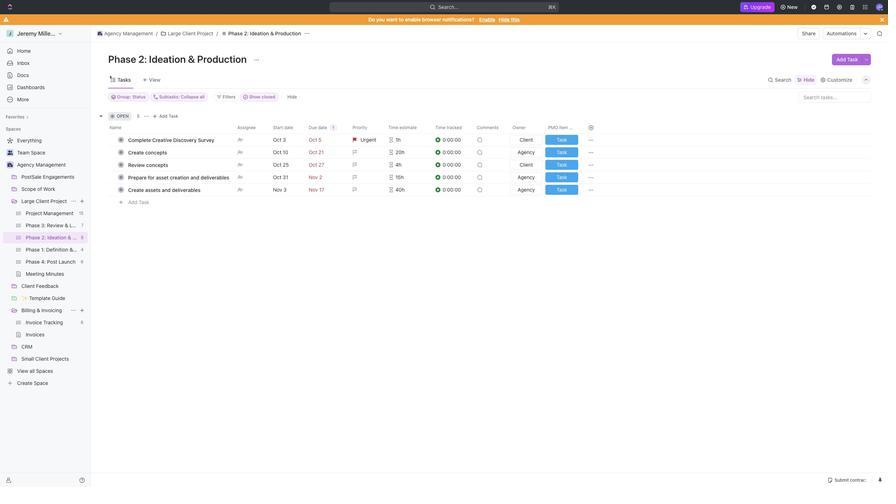 Task type: locate. For each thing, give the bounding box(es) containing it.
review inside "sidebar" navigation
[[47, 222, 63, 229]]

phase for 6
[[26, 259, 40, 265]]

0 vertical spatial and
[[191, 174, 199, 181]]

0 vertical spatial project
[[197, 30, 213, 36]]

share button
[[798, 28, 820, 39]]

2 / from the left
[[217, 30, 218, 36]]

add down prepare at the left
[[128, 199, 137, 205]]

prepare for asset creation and deliverables
[[128, 174, 229, 181]]

1 horizontal spatial large
[[168, 30, 181, 36]]

1 time from the left
[[389, 125, 398, 130]]

client button for 4h
[[509, 159, 544, 171]]

favorites
[[6, 114, 25, 120]]

view up subtasks: at left
[[149, 77, 161, 83]]

spaces down "favorites"
[[6, 126, 21, 132]]

0:00:00 button for 1h
[[436, 134, 473, 146]]

spaces inside view all spaces link
[[36, 368, 53, 374]]

search...
[[438, 4, 459, 10]]

create inside "sidebar" navigation
[[17, 380, 32, 386]]

0 vertical spatial add task
[[837, 56, 858, 62]]

add task down assets at the left top of page
[[128, 199, 149, 205]]

1 horizontal spatial business time image
[[98, 32, 102, 35]]

0 vertical spatial 2:
[[244, 30, 249, 36]]

15
[[79, 211, 84, 216]]

concepts inside review concepts link
[[146, 162, 168, 168]]

2 0:00:00 from the top
[[443, 149, 461, 155]]

0 vertical spatial all
[[200, 94, 205, 100]]

task button for 15h
[[544, 171, 580, 184]]

2 vertical spatial add task
[[128, 199, 149, 205]]

upgrade
[[751, 4, 771, 10]]

3 task button from the top
[[544, 159, 580, 171]]

date for due date
[[318, 125, 327, 130]]

hide inside hide dropdown button
[[804, 77, 815, 83]]

0 vertical spatial production
[[275, 30, 301, 36]]

all up create space on the left bottom of page
[[30, 368, 35, 374]]

2 0:00:00 button from the top
[[436, 146, 473, 159]]

0 horizontal spatial add task
[[128, 199, 149, 205]]

0 horizontal spatial large client project
[[21, 198, 67, 204]]

5 task button from the top
[[544, 184, 580, 196]]

1 horizontal spatial date
[[318, 125, 327, 130]]

create assets and deliverables
[[128, 187, 201, 193]]

1 vertical spatial phase 2: ideation & production
[[108, 53, 249, 65]]

launch down '15'
[[70, 222, 86, 229]]

subtasks: collapse all
[[159, 94, 205, 100]]

business time image down user group image
[[7, 163, 13, 167]]

1 vertical spatial launch
[[59, 259, 76, 265]]

view inside view button
[[149, 77, 161, 83]]

6 down the 4
[[81, 259, 84, 265]]

2 horizontal spatial ideation
[[250, 30, 269, 36]]

1 agency button from the top
[[509, 146, 544, 159]]

2 vertical spatial phase 2: ideation & production
[[26, 235, 98, 241]]

time
[[389, 125, 398, 130], [436, 125, 446, 130]]

0 horizontal spatial date
[[284, 125, 293, 130]]

launch
[[70, 222, 86, 229], [59, 259, 76, 265]]

1 horizontal spatial add task
[[159, 114, 178, 119]]

0 vertical spatial 6
[[81, 259, 84, 265]]

ideation inside tree
[[47, 235, 66, 241]]

user group image
[[7, 151, 13, 155]]

phase 1: definition & onboarding link
[[26, 244, 102, 256]]

open
[[117, 114, 129, 119]]

all inside tree
[[30, 368, 35, 374]]

tree
[[3, 135, 102, 389]]

management
[[123, 30, 153, 36], [36, 162, 66, 168], [43, 210, 74, 216]]

0 vertical spatial spaces
[[6, 126, 21, 132]]

0 horizontal spatial phase 2: ideation & production link
[[26, 232, 98, 244]]

4
[[81, 247, 84, 252]]

start
[[273, 125, 283, 130]]

0 horizontal spatial 5
[[81, 235, 84, 240]]

0:00:00 button for 40h
[[436, 184, 473, 196]]

0 horizontal spatial ideation
[[47, 235, 66, 241]]

tasks
[[117, 77, 131, 83]]

phase for 5
[[26, 235, 40, 241]]

do
[[369, 16, 375, 22]]

1 horizontal spatial view
[[149, 77, 161, 83]]

view for view all spaces
[[17, 368, 28, 374]]

1 horizontal spatial large client project
[[168, 30, 213, 36]]

2 time from the left
[[436, 125, 446, 130]]

0 vertical spatial create
[[128, 149, 144, 156]]

invoices link
[[26, 329, 86, 341]]

1 vertical spatial management
[[36, 162, 66, 168]]

business time image
[[98, 32, 102, 35], [7, 163, 13, 167]]

work
[[43, 186, 55, 192]]

add task button down assets at the left top of page
[[125, 198, 152, 207]]

jeremy miller's workspace
[[17, 30, 88, 37]]

task button for 4h
[[544, 159, 580, 171]]

time left tracked
[[436, 125, 446, 130]]

6 up 'invoices' link
[[81, 320, 84, 325]]

add task up customize on the right of page
[[837, 56, 858, 62]]

assignee button
[[233, 122, 269, 134]]

phase inside 'link'
[[26, 259, 40, 265]]

task button for 20h
[[544, 146, 580, 159]]

name button
[[108, 122, 233, 134]]

4 task button from the top
[[544, 171, 580, 184]]

group: status
[[117, 94, 146, 100]]

priority
[[353, 125, 367, 130]]

3 0:00:00 button from the top
[[436, 159, 473, 171]]

large
[[168, 30, 181, 36], [21, 198, 34, 204]]

2 date from the left
[[318, 125, 327, 130]]

4h
[[396, 162, 402, 168]]

2 horizontal spatial production
[[275, 30, 301, 36]]

5 0:00:00 button from the top
[[436, 184, 473, 196]]

time up 1h
[[389, 125, 398, 130]]

show closed button
[[240, 93, 279, 101]]

1 horizontal spatial phase 2: ideation & production link
[[219, 29, 303, 38]]

invoice tracking
[[26, 320, 63, 326]]

3 0:00:00 from the top
[[443, 162, 461, 168]]

time tracked
[[436, 125, 462, 130]]

scope
[[21, 186, 36, 192]]

1 vertical spatial review
[[47, 222, 63, 229]]

search
[[775, 77, 792, 83]]

0 horizontal spatial 2:
[[41, 235, 46, 241]]

concepts up asset
[[146, 162, 168, 168]]

create down view all spaces
[[17, 380, 32, 386]]

1 vertical spatial 5
[[81, 235, 84, 240]]

create space link
[[3, 378, 86, 389]]

1 horizontal spatial and
[[191, 174, 199, 181]]

space down everything link at top left
[[31, 150, 45, 156]]

phase for 7
[[26, 222, 40, 229]]

1 horizontal spatial /
[[217, 30, 218, 36]]

5 up the 4
[[81, 235, 84, 240]]

view inside view all spaces link
[[17, 368, 28, 374]]

0 vertical spatial client button
[[509, 134, 544, 146]]

large client project inside "sidebar" navigation
[[21, 198, 67, 204]]

0 vertical spatial add task button
[[833, 54, 863, 65]]

1 horizontal spatial time
[[436, 125, 446, 130]]

1 vertical spatial spaces
[[36, 368, 53, 374]]

hide left this
[[499, 16, 510, 22]]

more button
[[3, 94, 88, 105]]

1 vertical spatial hide
[[804, 77, 815, 83]]

time inside time tracked dropdown button
[[436, 125, 446, 130]]

date
[[284, 125, 293, 130], [318, 125, 327, 130]]

0 vertical spatial phase 2: ideation & production
[[228, 30, 301, 36]]

0 horizontal spatial and
[[162, 187, 171, 193]]

2 horizontal spatial project
[[197, 30, 213, 36]]

0 horizontal spatial time
[[389, 125, 398, 130]]

1 horizontal spatial project
[[51, 198, 67, 204]]

0 horizontal spatial agency management
[[17, 162, 66, 168]]

1 horizontal spatial 2:
[[138, 53, 147, 65]]

time inside time estimate dropdown button
[[389, 125, 398, 130]]

jeremy miller's workspace, , element
[[6, 30, 14, 37]]

1 vertical spatial concepts
[[146, 162, 168, 168]]

agency inside tree
[[17, 162, 34, 168]]

1 client button from the top
[[509, 134, 544, 146]]

add task up name dropdown button
[[159, 114, 178, 119]]

1 vertical spatial ideation
[[149, 53, 186, 65]]

create concepts link
[[126, 147, 232, 158]]

small client projects
[[21, 356, 69, 362]]

and right 'creation' on the top left of the page
[[191, 174, 199, 181]]

0 horizontal spatial project
[[26, 210, 42, 216]]

complete creative discovery survey
[[128, 137, 214, 143]]

2 agency button from the top
[[509, 171, 544, 184]]

show
[[249, 94, 261, 100]]

4 0:00:00 button from the top
[[436, 171, 473, 184]]

1 horizontal spatial agency management
[[104, 30, 153, 36]]

1 vertical spatial add task
[[159, 114, 178, 119]]

1 task button from the top
[[544, 134, 580, 146]]

jeremy
[[17, 30, 37, 37]]

add task button up name dropdown button
[[151, 112, 181, 121]]

business time image right workspace
[[98, 32, 102, 35]]

client button for 1h
[[509, 134, 544, 146]]

1 horizontal spatial large client project link
[[159, 29, 215, 38]]

date inside dropdown button
[[318, 125, 327, 130]]

client button
[[509, 134, 544, 146], [509, 159, 544, 171]]

type
[[570, 125, 579, 130]]

40h button
[[384, 184, 431, 196]]

1 vertical spatial phase 2: ideation & production link
[[26, 232, 98, 244]]

4 0:00:00 from the top
[[443, 174, 461, 180]]

pmo
[[549, 125, 558, 130]]

1 horizontal spatial hide
[[499, 16, 510, 22]]

1 vertical spatial agency management
[[17, 162, 66, 168]]

0 vertical spatial review
[[128, 162, 145, 168]]

hide right 'search'
[[804, 77, 815, 83]]

item
[[559, 125, 568, 130]]

task button for 40h
[[544, 184, 580, 196]]

creative
[[152, 137, 172, 143]]

2 client button from the top
[[509, 159, 544, 171]]

deliverables down 'creation' on the top left of the page
[[172, 187, 201, 193]]

0 vertical spatial deliverables
[[201, 174, 229, 181]]

date inside dropdown button
[[284, 125, 293, 130]]

view down small
[[17, 368, 28, 374]]

2 vertical spatial ideation
[[47, 235, 66, 241]]

1 vertical spatial 6
[[81, 320, 84, 325]]

5 0:00:00 from the top
[[443, 187, 461, 193]]

enable
[[479, 16, 495, 22]]

1 horizontal spatial production
[[197, 53, 247, 65]]

1 vertical spatial project
[[51, 198, 67, 204]]

2 horizontal spatial hide
[[804, 77, 815, 83]]

browser
[[422, 16, 441, 22]]

1 vertical spatial business time image
[[7, 163, 13, 167]]

date right start
[[284, 125, 293, 130]]

everything link
[[3, 135, 86, 146]]

minutes
[[46, 271, 64, 277]]

0 horizontal spatial /
[[156, 30, 158, 36]]

0 horizontal spatial review
[[47, 222, 63, 229]]

1 vertical spatial agency management link
[[17, 159, 86, 171]]

0 vertical spatial view
[[149, 77, 161, 83]]

agency button for 20h
[[509, 146, 544, 159]]

review right 3:
[[47, 222, 63, 229]]

concepts down creative
[[145, 149, 167, 156]]

0 vertical spatial ideation
[[250, 30, 269, 36]]

phase 4: post launch
[[26, 259, 76, 265]]

miller's
[[38, 30, 57, 37]]

space down view all spaces link
[[34, 380, 48, 386]]

add up customize on the right of page
[[837, 56, 846, 62]]

production inside "sidebar" navigation
[[73, 235, 98, 241]]

1 vertical spatial space
[[34, 380, 48, 386]]

review up prepare at the left
[[128, 162, 145, 168]]

add task button up customize on the right of page
[[833, 54, 863, 65]]

team space
[[17, 150, 45, 156]]

0 vertical spatial agency management
[[104, 30, 153, 36]]

2 horizontal spatial add task
[[837, 56, 858, 62]]

onboarding
[[74, 247, 102, 253]]

0 horizontal spatial production
[[73, 235, 98, 241]]

0:00:00
[[443, 137, 461, 143], [443, 149, 461, 155], [443, 162, 461, 168], [443, 174, 461, 180], [443, 187, 461, 193]]

create down complete
[[128, 149, 144, 156]]

task button for 1h
[[544, 134, 580, 146]]

2 6 from the top
[[81, 320, 84, 325]]

home link
[[3, 45, 88, 57]]

1 vertical spatial add task button
[[151, 112, 181, 121]]

customize
[[828, 77, 853, 83]]

create for create space
[[17, 380, 32, 386]]

agency management link
[[95, 29, 155, 38], [17, 159, 86, 171]]

everything
[[17, 137, 42, 144]]

postsale
[[21, 174, 42, 180]]

team
[[17, 150, 30, 156]]

5 right open
[[137, 114, 140, 119]]

phase 2: ideation & production inside "sidebar" navigation
[[26, 235, 98, 241]]

filters
[[223, 94, 236, 100]]

1 6 from the top
[[81, 259, 84, 265]]

launch down phase 1: definition & onboarding link
[[59, 259, 76, 265]]

view button
[[140, 71, 163, 88]]

add task button
[[833, 54, 863, 65], [151, 112, 181, 121], [125, 198, 152, 207]]

view
[[149, 77, 161, 83], [17, 368, 28, 374]]

create down prepare at the left
[[128, 187, 144, 193]]

3 agency button from the top
[[509, 184, 544, 196]]

tree containing everything
[[3, 135, 102, 389]]

deliverables right 'creation' on the top left of the page
[[201, 174, 229, 181]]

6 for invoice tracking
[[81, 320, 84, 325]]

1 vertical spatial production
[[197, 53, 247, 65]]

0 horizontal spatial all
[[30, 368, 35, 374]]

0 horizontal spatial spaces
[[6, 126, 21, 132]]

tracked
[[447, 125, 462, 130]]

2 vertical spatial create
[[17, 380, 32, 386]]

automations button
[[824, 28, 861, 39]]

1 date from the left
[[284, 125, 293, 130]]

0 horizontal spatial business time image
[[7, 163, 13, 167]]

phase
[[228, 30, 243, 36], [108, 53, 136, 65], [26, 222, 40, 229], [26, 235, 40, 241], [26, 247, 40, 253], [26, 259, 40, 265]]

2 horizontal spatial add
[[837, 56, 846, 62]]

spaces
[[6, 126, 21, 132], [36, 368, 53, 374]]

0:00:00 button for 15h
[[436, 171, 473, 184]]

and down asset
[[162, 187, 171, 193]]

2 task button from the top
[[544, 146, 580, 159]]

1 vertical spatial create
[[128, 187, 144, 193]]

task button
[[544, 134, 580, 146], [544, 146, 580, 159], [544, 159, 580, 171], [544, 171, 580, 184], [544, 184, 580, 196]]

all
[[200, 94, 205, 100], [30, 368, 35, 374]]

billing & invoicing link
[[21, 305, 68, 316]]

1 0:00:00 from the top
[[443, 137, 461, 143]]

hide right closed
[[288, 94, 297, 100]]

concepts inside create concepts link
[[145, 149, 167, 156]]

urgent button
[[349, 134, 384, 146]]

spaces down small client projects
[[36, 368, 53, 374]]

date right the due
[[318, 125, 327, 130]]

1 vertical spatial large client project
[[21, 198, 67, 204]]

1 0:00:00 button from the top
[[436, 134, 473, 146]]

due date button
[[305, 122, 349, 134]]

add up name dropdown button
[[159, 114, 168, 119]]

all right the collapse
[[200, 94, 205, 100]]

ideation
[[250, 30, 269, 36], [149, 53, 186, 65], [47, 235, 66, 241]]

6 for phase 4: post launch
[[81, 259, 84, 265]]

meeting minutes
[[26, 271, 64, 277]]



Task type: vqa. For each thing, say whether or not it's contained in the screenshot.
0:00:00 dropdown button corresponding to 4h
yes



Task type: describe. For each thing, give the bounding box(es) containing it.
customize button
[[818, 75, 855, 85]]

create for create assets and deliverables
[[128, 187, 144, 193]]

new
[[788, 4, 798, 10]]

15h button
[[384, 171, 431, 184]]

engagements
[[43, 174, 74, 180]]

create concepts
[[128, 149, 167, 156]]

1:
[[41, 247, 45, 253]]

crm
[[21, 344, 32, 350]]

start date button
[[269, 122, 305, 134]]

create space
[[17, 380, 48, 386]]

projects
[[50, 356, 69, 362]]

invoices
[[26, 332, 45, 338]]

to
[[399, 16, 404, 22]]

post
[[47, 259, 57, 265]]

assignee
[[237, 125, 256, 130]]

owner
[[513, 125, 526, 130]]

you
[[376, 16, 385, 22]]

small client projects link
[[21, 354, 86, 365]]

survey
[[198, 137, 214, 143]]

launch inside 'link'
[[59, 259, 76, 265]]

✨ template guide
[[21, 295, 65, 301]]

create for create concepts
[[128, 149, 144, 156]]

subtasks:
[[159, 94, 180, 100]]

0 vertical spatial agency management link
[[95, 29, 155, 38]]

0 horizontal spatial agency management link
[[17, 159, 86, 171]]

7
[[81, 223, 84, 228]]

postsale engagements
[[21, 174, 74, 180]]

2 vertical spatial management
[[43, 210, 74, 216]]

estimate
[[400, 125, 417, 130]]

phase for 4
[[26, 247, 40, 253]]

time for time tracked
[[436, 125, 446, 130]]

0 vertical spatial add
[[837, 56, 846, 62]]

guide
[[52, 295, 65, 301]]

dashboards link
[[3, 82, 88, 93]]

✨ template guide link
[[21, 293, 86, 304]]

40h
[[396, 187, 405, 193]]

docs link
[[3, 70, 88, 81]]

1 horizontal spatial ideation
[[149, 53, 186, 65]]

0:00:00 for 40h
[[443, 187, 461, 193]]

j
[[9, 31, 11, 36]]

1 horizontal spatial add
[[159, 114, 168, 119]]

1 vertical spatial large client project link
[[21, 196, 68, 207]]

asset
[[156, 174, 169, 181]]

0:00:00 for 15h
[[443, 174, 461, 180]]

time estimate button
[[384, 122, 431, 134]]

1 / from the left
[[156, 30, 158, 36]]

upgrade link
[[741, 2, 775, 12]]

Search tasks... text field
[[800, 92, 871, 102]]

0:00:00 for 1h
[[443, 137, 461, 143]]

2 vertical spatial add task button
[[125, 198, 152, 207]]

0 vertical spatial management
[[123, 30, 153, 36]]

agency for create concepts
[[518, 149, 535, 155]]

collapse
[[181, 94, 199, 100]]

1 horizontal spatial review
[[128, 162, 145, 168]]

large inside tree
[[21, 198, 34, 204]]

invoicing
[[42, 307, 62, 314]]

0:00:00 for 4h
[[443, 162, 461, 168]]

sidebar navigation
[[0, 25, 102, 487]]

1 horizontal spatial 5
[[137, 114, 140, 119]]

0:00:00 for 20h
[[443, 149, 461, 155]]

1 vertical spatial 2:
[[138, 53, 147, 65]]

complete
[[128, 137, 151, 143]]

time for time estimate
[[389, 125, 398, 130]]

closed
[[262, 94, 275, 100]]

2 vertical spatial project
[[26, 210, 42, 216]]

template
[[29, 295, 50, 301]]

comments button
[[473, 122, 509, 134]]

20h
[[396, 149, 405, 155]]

1 horizontal spatial all
[[200, 94, 205, 100]]

hide inside hide button
[[288, 94, 297, 100]]

concepts for review concepts
[[146, 162, 168, 168]]

automations
[[827, 30, 857, 36]]

5 inside "sidebar" navigation
[[81, 235, 84, 240]]

name
[[110, 125, 121, 130]]

discovery
[[173, 137, 197, 143]]

date for start date
[[284, 125, 293, 130]]

view button
[[140, 75, 163, 85]]

want
[[386, 16, 398, 22]]

0 vertical spatial large client project link
[[159, 29, 215, 38]]

0 horizontal spatial add
[[128, 199, 137, 205]]

pmo item type button
[[544, 122, 580, 134]]

view all spaces
[[17, 368, 53, 374]]

phase 3: review & launch link
[[26, 220, 86, 231]]

urgent
[[361, 137, 377, 143]]

time tracked button
[[431, 122, 473, 134]]

space for team space
[[31, 150, 45, 156]]

hide button
[[795, 75, 817, 85]]

concepts for create concepts
[[145, 149, 167, 156]]

meeting
[[26, 271, 44, 277]]

agency button for 15h
[[509, 171, 544, 184]]

business time image inside "sidebar" navigation
[[7, 163, 13, 167]]

tree inside "sidebar" navigation
[[3, 135, 102, 389]]

1h
[[396, 137, 401, 143]]

⌘k
[[548, 4, 556, 10]]

20h button
[[384, 146, 431, 159]]

review concepts link
[[126, 160, 232, 170]]

complete creative discovery survey link
[[126, 135, 232, 145]]

0:00:00 button for 20h
[[436, 146, 473, 159]]

agency management inside "sidebar" navigation
[[17, 162, 66, 168]]

project management link
[[26, 208, 76, 219]]

2 horizontal spatial 2:
[[244, 30, 249, 36]]

feedback
[[36, 283, 59, 289]]

0 vertical spatial business time image
[[98, 32, 102, 35]]

space for create space
[[34, 380, 48, 386]]

0 vertical spatial large client project
[[168, 30, 213, 36]]

prepare for asset creation and deliverables link
[[126, 172, 232, 183]]

1 vertical spatial deliverables
[[172, 187, 201, 193]]

favorites button
[[3, 113, 32, 121]]

15h
[[396, 174, 404, 180]]

0 vertical spatial launch
[[70, 222, 86, 229]]

jm button
[[874, 1, 886, 13]]

meeting minutes link
[[26, 269, 86, 280]]

due
[[309, 125, 317, 130]]

agency for create assets and deliverables
[[518, 187, 535, 193]]

docs
[[17, 72, 29, 78]]

0:00:00 button for 4h
[[436, 159, 473, 171]]

phase 4: post launch link
[[26, 256, 78, 268]]

postsale engagements link
[[21, 171, 86, 183]]

enable
[[405, 16, 421, 22]]

1h button
[[384, 134, 431, 146]]

agency button for 40h
[[509, 184, 544, 196]]

2: inside tree
[[41, 235, 46, 241]]

invoice tracking link
[[26, 317, 78, 329]]

status
[[132, 94, 146, 100]]

0 vertical spatial phase 2: ideation & production link
[[219, 29, 303, 38]]

tasks link
[[116, 75, 131, 85]]

billing
[[21, 307, 35, 314]]

agency for prepare for asset creation and deliverables
[[518, 174, 535, 180]]

assets
[[145, 187, 161, 193]]

view for view
[[149, 77, 161, 83]]

creation
[[170, 174, 189, 181]]

crm link
[[21, 341, 86, 353]]

scope of work link
[[21, 184, 86, 195]]

1 vertical spatial and
[[162, 187, 171, 193]]

1 horizontal spatial deliverables
[[201, 174, 229, 181]]

phase 1: definition & onboarding
[[26, 247, 102, 253]]



